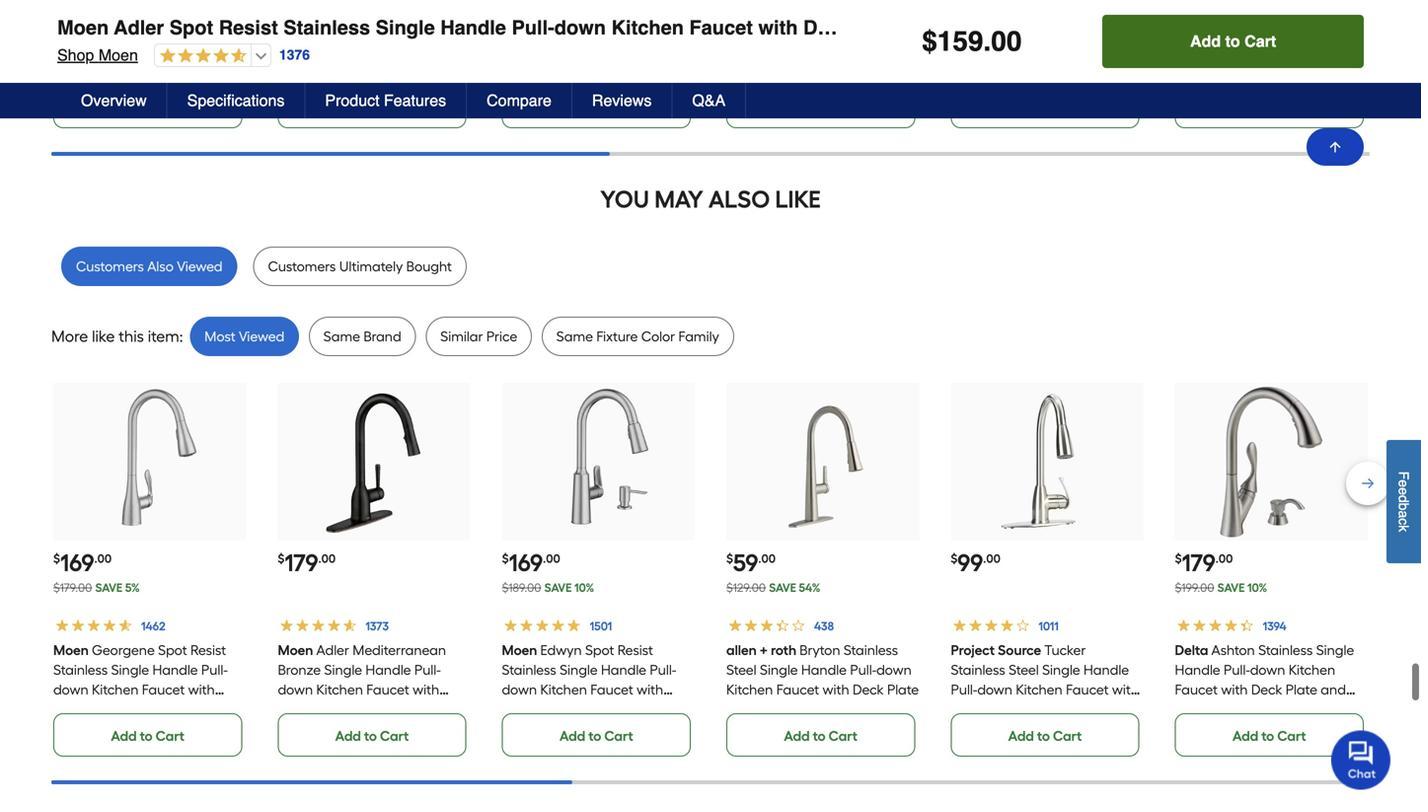 Task type: describe. For each thing, give the bounding box(es) containing it.
99
[[958, 549, 983, 578]]

4.6 stars image
[[155, 47, 247, 66]]

down inside georgene spot resist stainless single handle pull- down kitchen faucet with deck plate
[[53, 682, 89, 699]]

project source for nickel
[[951, 13, 1041, 30]]

1 horizontal spatial center
[[1283, 13, 1326, 30]]

in left the d
[[622, 33, 633, 50]]

add inside 99 list item
[[1009, 728, 1034, 745]]

kitchen inside adler mediterranean bronze single handle pull- down kitchen faucet with deck plate
[[316, 682, 363, 699]]

fixture
[[597, 328, 638, 345]]

cart for first the 169 list item from right
[[604, 728, 633, 745]]

badger 5xl non- corded 1/2-hp continuous feed garbage disposal
[[278, 13, 464, 70]]

1 179 list item from the left
[[278, 383, 471, 757]]

kitchen inside the bryton stainless steel single handle pull-down kitchen faucet with deck plate
[[727, 682, 773, 699]]

kitchen inside tucker stainless steel single handle pull-down kitchen faucet with deck plate
[[1016, 682, 1063, 699]]

list item containing insinkerator
[[278, 0, 471, 128]]

2-light 13-in satin nickel led flush mount light (2-pack)
[[951, 13, 1131, 70]]

deck inside edwyn spot resist stainless single handle pull- down kitchen faucet with deck plate and soap dispenser included
[[502, 701, 533, 718]]

add to cart inside button
[[1191, 32, 1277, 50]]

bowl
[[173, 53, 203, 70]]

corded
[[278, 33, 322, 50]]

nickel
[[987, 33, 1024, 50]]

single inside the bryton stainless steel single handle pull-down kitchen faucet with deck plate
[[760, 662, 798, 679]]

stainless inside the bryton stainless steel single handle pull-down kitchen faucet with deck plate
[[844, 642, 898, 659]]

add to cart down adler mediterranean bronze single handle pull- down kitchen faucet with deck plate
[[335, 728, 409, 745]]

ashton stainless single handle pull-down kitchen faucet with deck plate and soap dispenser included
[[1175, 642, 1355, 718]]

2 $ 179 .00 from the left
[[1175, 549, 1233, 578]]

compare
[[487, 91, 552, 110]]

now
[[563, 13, 597, 30]]

sink inside greenwood dual-mount 33-in x 22-in satin stainless steel double equal bowl 1-hole kitchen sink
[[103, 73, 129, 89]]

3.75-
[[788, 33, 817, 50]]

0 vertical spatial bar
[[1232, 13, 1253, 30]]

steel inside greenwood dual-mount 33-in x 22-in satin stainless steel double equal bowl 1-hole kitchen sink
[[53, 53, 84, 70]]

1 vertical spatial light
[[951, 53, 983, 70]]

steel inside the bryton stainless steel single handle pull-down kitchen faucet with deck plate
[[727, 662, 757, 679]]

shop moen
[[57, 46, 138, 64]]

similar
[[441, 328, 483, 345]]

same brand
[[324, 328, 401, 345]]

to for list item containing elkay
[[140, 99, 153, 116]]

plate inside adler mediterranean bronze single handle pull- down kitchen faucet with deck plate
[[312, 701, 344, 718]]

cart inside button
[[1245, 32, 1277, 50]]

white
[[649, 33, 687, 50]]

1/2-
[[325, 33, 347, 50]]

non-
[[434, 13, 464, 30]]

cart for list item containing diamond now
[[604, 99, 633, 116]]

customers also viewed
[[76, 258, 223, 275]]

6696-
[[777, 53, 810, 70]]

pull- inside georgene spot resist stainless single handle pull- down kitchen faucet with deck plate
[[201, 662, 228, 679]]

list item containing diamond now
[[502, 0, 695, 128]]

straight
[[829, 53, 879, 70]]

plate inside edwyn spot resist stainless single handle pull- down kitchen faucet with deck plate and soap dispenser included
[[537, 701, 568, 718]]

save for georgene
[[95, 581, 123, 595]]

customers for customers also viewed
[[76, 258, 144, 275]]

roth
[[771, 642, 797, 659]]

more
[[51, 327, 88, 346]]

greenwood dual-mount 33-in x 22-in satin stainless steel double equal bowl 1-hole kitchen sink
[[53, 13, 244, 89]]

3-
[[1257, 13, 1268, 30]]

to inside bar 3-in center to center stainless steel cylindrical bar drawer pulls (10-pack)
[[1329, 13, 1341, 30]]

pull- inside ashton stainless single handle pull-down kitchen faucet with deck plate and soap dispenser included
[[1224, 662, 1251, 679]]

$ 59 .00
[[727, 549, 776, 578]]

fully
[[565, 53, 593, 70]]

bianco-
[[727, 53, 774, 70]]

add to cart down equal
[[111, 99, 185, 116]]

handle inside edwyn spot resist stainless single handle pull- down kitchen faucet with deck plate and soap dispenser included
[[601, 662, 647, 679]]

family
[[679, 328, 719, 345]]

33-
[[53, 33, 72, 50]]

in inside bar 3-in center to center stainless steel cylindrical bar drawer pulls (10-pack)
[[1268, 13, 1279, 30]]

bryton
[[800, 642, 841, 659]]

54%
[[799, 581, 821, 595]]

project for tucker stainless steel single handle pull-down kitchen faucet with deck plate
[[951, 642, 995, 659]]

list item containing vt dimensions
[[727, 0, 919, 128]]

door
[[549, 92, 579, 109]]

25.25-
[[727, 33, 764, 50]]

laminate
[[727, 73, 787, 89]]

add to cart link for adler mediterranean bronze single handle pull- down kitchen faucet with deck plate
[[278, 714, 467, 757]]

43
[[810, 53, 826, 70]]

c
[[1396, 518, 1412, 525]]

flush
[[1054, 33, 1087, 50]]

customers for customers ultimately bought
[[268, 258, 336, 275]]

deck inside tucker stainless steel single handle pull-down kitchen faucet with deck plate
[[951, 701, 982, 718]]

down inside tucker stainless steel single handle pull-down kitchen faucet with deck plate
[[977, 682, 1013, 699]]

vt dimensions
[[727, 13, 819, 30]]

00
[[991, 26, 1022, 57]]

x inside greenwood dual-mount 33-in x 22-in satin stainless steel double equal bowl 1-hole kitchen sink
[[87, 33, 94, 50]]

deck inside the bryton stainless steel single handle pull-down kitchen faucet with deck plate
[[853, 682, 884, 699]]

to for 2nd 179 list item from left
[[1262, 728, 1275, 745]]

.00 for bryton stainless steel single handle pull-down kitchen faucet with deck plate
[[759, 552, 776, 566]]

1376
[[279, 47, 310, 63]]

tucker
[[1044, 642, 1086, 659]]

x right h
[[576, 33, 583, 50]]

carrara
[[831, 33, 881, 50]]

formica
[[822, 13, 873, 30]]

add to cart link for tucker stainless steel single handle pull-down kitchen faucet with deck plate
[[951, 714, 1140, 757]]

36-
[[652, 13, 672, 30]]

faucet inside tucker stainless steel single handle pull-down kitchen faucet with deck plate
[[1066, 682, 1109, 699]]

add down adler mediterranean bronze single handle pull- down kitchen faucet with deck plate
[[335, 728, 361, 745]]

13-
[[1091, 13, 1108, 30]]

hp
[[347, 33, 365, 50]]

steel inside bar 3-in center to center stainless steel cylindrical bar drawer pulls (10-pack)
[[1279, 33, 1309, 50]]

deck inside adler mediterranean bronze single handle pull- down kitchen faucet with deck plate
[[278, 701, 309, 718]]

kitchen inside ashton stainless single handle pull-down kitchen faucet with deck plate and soap dispenser included
[[1289, 662, 1336, 679]]

allen + roth
[[727, 642, 797, 659]]

reviews button
[[572, 83, 673, 118]]

handle inside ashton stainless single handle pull-down kitchen faucet with deck plate and soap dispenser included
[[1175, 662, 1221, 679]]

countertop
[[790, 73, 862, 89]]

stainless inside ashton stainless single handle pull-down kitchen faucet with deck plate and soap dispenser included
[[1259, 642, 1313, 659]]

in inside 2-light 13-in satin nickel led flush mount light (2-pack)
[[1108, 13, 1119, 30]]

backsplash
[[795, 92, 866, 109]]

soap inside edwyn spot resist stainless single handle pull- down kitchen faucet with deck plate and soap dispenser included
[[600, 701, 633, 718]]

(recessed
[[556, 73, 619, 89]]

add to cart down (recessed
[[560, 99, 633, 116]]

to inside add to cart button
[[1226, 32, 1241, 50]]

in down vt dimensions
[[764, 33, 775, 50]]

to for 1st 179 list item
[[364, 728, 377, 745]]

cart for 2nd 179 list item from left
[[1278, 728, 1307, 745]]

in up 43
[[817, 33, 828, 50]]

formica 72-in x 25.25-in x 3.75-in carrara bianco- 6696-43 straight laminate countertop with integrated backsplash
[[727, 13, 916, 109]]

5%
[[125, 581, 140, 595]]

d
[[637, 33, 646, 50]]

and inside ashton stainless single handle pull-down kitchen faucet with deck plate and soap dispenser included
[[1321, 682, 1347, 699]]

list item containing brainerd
[[1175, 0, 1368, 128]]

in left h
[[549, 33, 560, 50]]

tucker stainless steel single handle pull-down kitchen faucet with deck plate
[[951, 642, 1139, 718]]

.00 for ashton stainless single handle pull-down kitchen faucet with deck plate and soap dispenser included
[[1216, 552, 1233, 566]]

99 list item
[[951, 383, 1144, 757]]

dispenser inside edwyn spot resist stainless single handle pull- down kitchen faucet with deck plate and soap dispenser included
[[502, 721, 564, 738]]

bronze
[[278, 662, 321, 679]]

with inside edwyn spot resist stainless single handle pull- down kitchen faucet with deck plate and soap dispenser included
[[637, 682, 664, 699]]

source for led
[[998, 13, 1041, 30]]

(2-
[[986, 53, 1002, 70]]

$ inside $ 99 .00
[[951, 552, 958, 566]]

kitchen inside edwyn spot resist stainless single handle pull- down kitchen faucet with deck plate and soap dispenser included
[[541, 682, 587, 699]]

plate inside the bryton stainless steel single handle pull-down kitchen faucet with deck plate
[[887, 682, 919, 699]]

edwyn
[[541, 642, 582, 659]]

faucet inside adler mediterranean bronze single handle pull- down kitchen faucet with deck plate
[[366, 682, 409, 699]]

pull- inside tucker stainless steel single handle pull-down kitchen faucet with deck plate
[[951, 682, 977, 699]]

1 vertical spatial bar
[[1245, 53, 1267, 70]]

pull- inside adler mediterranean bronze single handle pull- down kitchen faucet with deck plate
[[414, 662, 441, 679]]

brainerd
[[1175, 13, 1229, 30]]

steel inside tucker stainless steel single handle pull-down kitchen faucet with deck plate
[[1009, 662, 1039, 679]]

to for 99 list item
[[1037, 728, 1050, 745]]

22-
[[97, 33, 116, 50]]

169 for georgene
[[60, 549, 94, 578]]

deck inside georgene spot resist stainless single handle pull- down kitchen faucet with deck plate
[[53, 701, 84, 718]]

ultimately
[[339, 258, 403, 275]]

stainless inside edwyn spot resist stainless single handle pull- down kitchen faucet with deck plate and soap dispenser included
[[502, 662, 557, 679]]

add to cart inside 59 list item
[[784, 728, 858, 745]]

cabinet
[[502, 73, 553, 89]]

q&a button
[[673, 83, 746, 118]]

drawer
[[1270, 53, 1316, 70]]

project source for pull-
[[951, 642, 1041, 659]]

insinkerator
[[278, 13, 354, 30]]

double
[[87, 53, 131, 70]]

like
[[92, 327, 115, 346]]

and inside edwyn spot resist stainless single handle pull- down kitchen faucet with deck plate and soap dispenser included
[[572, 701, 597, 718]]

down inside adler mediterranean bronze single handle pull- down kitchen faucet with deck plate
[[278, 682, 313, 699]]

dispenser inside ashton stainless single handle pull-down kitchen faucet with deck plate and soap dispenser included
[[1212, 701, 1274, 718]]

in right "formica"
[[895, 13, 906, 30]]

stainless inside tucker stainless steel single handle pull-down kitchen faucet with deck plate
[[951, 662, 1005, 679]]

handle inside the bryton stainless steel single handle pull-down kitchen faucet with deck plate
[[801, 662, 847, 679]]

satin inside greenwood dual-mount 33-in x 22-in satin stainless steel double equal bowl 1-hole kitchen sink
[[131, 33, 163, 50]]

stainless inside greenwood dual-mount 33-in x 22-in satin stainless steel double equal bowl 1-hole kitchen sink
[[166, 33, 221, 50]]

color
[[641, 328, 675, 345]]

$129.00
[[727, 581, 766, 595]]

product
[[325, 91, 380, 110]]

georgene spot resist stainless single handle pull- down kitchen faucet with deck plate
[[53, 642, 228, 718]]

$ 159 . 00
[[922, 26, 1022, 57]]

faucet inside ashton stainless single handle pull-down kitchen faucet with deck plate and soap dispenser included
[[1175, 682, 1218, 699]]

faucet inside edwyn spot resist stainless single handle pull- down kitchen faucet with deck plate and soap dispenser included
[[591, 682, 634, 699]]

list item containing elkay
[[53, 0, 246, 128]]

specifications button
[[167, 83, 305, 118]]

59 list item
[[727, 383, 919, 757]]

add down "edwyn" on the bottom left of page
[[560, 728, 586, 745]]

with inside tucker stainless steel single handle pull-down kitchen faucet with deck plate
[[1112, 682, 1139, 699]]

add inside 59 list item
[[784, 728, 810, 745]]

23.75-
[[586, 33, 622, 50]]

pull- inside the bryton stainless steel single handle pull-down kitchen faucet with deck plate
[[850, 662, 877, 679]]

arcadia
[[600, 13, 649, 30]]

garbage
[[311, 53, 369, 70]]

$189.00
[[502, 581, 541, 595]]



Task type: locate. For each thing, give the bounding box(es) containing it.
cart for 2nd the 169 list item from the right
[[156, 728, 185, 745]]

0 horizontal spatial $ 169 .00
[[53, 549, 112, 578]]

to for list item containing diamond now
[[589, 99, 601, 116]]

viewed right most
[[239, 328, 284, 345]]

2 e from the top
[[1396, 488, 1412, 495]]

3 save from the left
[[769, 581, 797, 595]]

add to cart down georgene spot resist stainless single handle pull- down kitchen faucet with deck plate
[[111, 728, 185, 745]]

add down garbage
[[335, 99, 361, 116]]

shaker
[[502, 92, 546, 109]]

.00 inside $ 99 .00
[[983, 552, 1001, 566]]

1 horizontal spatial $ 169 .00
[[502, 549, 560, 578]]

with inside formica 72-in x 25.25-in x 3.75-in carrara bianco- 6696-43 straight laminate countertop with integrated backsplash
[[866, 73, 892, 89]]

2 save from the left
[[545, 581, 572, 595]]

.
[[984, 26, 991, 57]]

add inside add to cart button
[[1191, 32, 1221, 50]]

1 list item from the left
[[53, 0, 246, 128]]

1 vertical spatial viewed
[[239, 328, 284, 345]]

down inside edwyn spot resist stainless single handle pull- down kitchen faucet with deck plate and soap dispenser included
[[502, 682, 537, 699]]

source up the nickel at the top right of page
[[998, 13, 1041, 30]]

and
[[1321, 682, 1347, 699], [572, 701, 597, 718]]

3 list item from the left
[[502, 0, 695, 128]]

greenwood
[[89, 13, 162, 30]]

add to cart down ashton stainless single handle pull-down kitchen faucet with deck plate and soap dispenser included
[[1233, 728, 1307, 745]]

project source up the nickel at the top right of page
[[951, 13, 1041, 30]]

add down "double"
[[111, 99, 137, 116]]

e up d
[[1396, 480, 1412, 488]]

0 horizontal spatial center
[[1175, 33, 1218, 50]]

allen + roth bryton stainless steel single handle pull-down kitchen faucet with deck plate image
[[746, 385, 900, 539]]

0 horizontal spatial 179 list item
[[278, 383, 471, 757]]

plate
[[856, 16, 903, 39], [887, 682, 919, 699], [1286, 682, 1318, 699], [88, 701, 120, 718], [312, 701, 344, 718], [537, 701, 568, 718], [985, 701, 1017, 718]]

1 179 from the left
[[285, 549, 318, 578]]

moen edwyn spot resist stainless single handle pull-down kitchen faucet with deck plate and soap dispenser included image
[[521, 385, 676, 539]]

1 horizontal spatial $ 179 .00
[[1175, 549, 1233, 578]]

1 vertical spatial sink
[[103, 73, 129, 89]]

1 e from the top
[[1396, 480, 1412, 488]]

10% for 179
[[1248, 581, 1268, 595]]

project inside list item
[[951, 13, 995, 30]]

faucet inside georgene spot resist stainless single handle pull- down kitchen faucet with deck plate
[[142, 682, 185, 699]]

add to cart up 'cylindrical'
[[1191, 32, 1277, 50]]

spot
[[170, 16, 213, 39], [158, 642, 187, 659], [585, 642, 615, 659]]

159
[[938, 26, 984, 57]]

0 horizontal spatial customers
[[76, 258, 144, 275]]

plate inside georgene spot resist stainless single handle pull- down kitchen faucet with deck plate
[[88, 701, 120, 718]]

moen left "georgene"
[[53, 642, 89, 659]]

delta
[[1175, 642, 1209, 659]]

1 save from the left
[[95, 581, 123, 595]]

pack) inside 2-light 13-in satin nickel led flush mount light (2-pack)
[[1002, 53, 1036, 70]]

1 vertical spatial also
[[147, 258, 174, 275]]

down inside ashton stainless single handle pull-down kitchen faucet with deck plate and soap dispenser included
[[1251, 662, 1286, 679]]

light left (2-
[[951, 53, 983, 70]]

same left brand
[[324, 328, 360, 345]]

1 project from the top
[[951, 13, 995, 30]]

2 169 from the left
[[509, 549, 543, 578]]

equal
[[135, 53, 170, 70]]

72-
[[876, 13, 895, 30]]

1 vertical spatial pack)
[[1197, 73, 1232, 89]]

adler up equal
[[114, 16, 164, 39]]

allen
[[727, 642, 757, 659]]

steel
[[1279, 33, 1309, 50], [53, 53, 84, 70], [727, 662, 757, 679], [1009, 662, 1039, 679]]

add to cart link for bryton stainless steel single handle pull-down kitchen faucet with deck plate
[[727, 714, 915, 757]]

source inside 99 list item
[[998, 642, 1041, 659]]

save for bryton
[[769, 581, 797, 595]]

add down tucker stainless steel single handle pull-down kitchen faucet with deck plate
[[1009, 728, 1034, 745]]

1 horizontal spatial viewed
[[239, 328, 284, 345]]

sink up overview
[[103, 73, 129, 89]]

169 for edwyn
[[509, 549, 543, 578]]

resist
[[219, 16, 278, 39], [190, 642, 226, 659], [618, 642, 654, 659]]

source for down
[[998, 642, 1041, 659]]

x right w at the top left of the page
[[519, 33, 526, 50]]

feed
[[278, 53, 308, 70]]

2 project source from the top
[[951, 642, 1041, 659]]

add to cart down tucker stainless steel single handle pull-down kitchen faucet with deck plate
[[1009, 728, 1082, 745]]

0 vertical spatial project source
[[951, 13, 1041, 30]]

1 horizontal spatial 179 list item
[[1175, 383, 1368, 757]]

2 179 from the left
[[1182, 549, 1216, 578]]

bar
[[1232, 13, 1253, 30], [1245, 53, 1267, 70]]

1 vertical spatial and
[[572, 701, 597, 718]]

sink down w at the top left of the page
[[502, 53, 528, 70]]

more like this item :
[[51, 327, 183, 346]]

price
[[486, 328, 517, 345]]

1 $ 179 .00 from the left
[[278, 549, 336, 578]]

x down "dimensions"
[[778, 33, 785, 50]]

save left 5%
[[95, 581, 123, 595]]

add to cart inside 99 list item
[[1009, 728, 1082, 745]]

project source left tucker
[[951, 642, 1041, 659]]

moen for adler mediterranean bronze single handle pull- down kitchen faucet with deck plate
[[278, 642, 313, 659]]

$ 169 .00 for georgene
[[53, 549, 112, 578]]

1 horizontal spatial 169 list item
[[502, 383, 695, 757]]

1 same from the left
[[324, 328, 360, 345]]

add to cart down the bryton stainless steel single handle pull-down kitchen faucet with deck plate
[[784, 728, 858, 745]]

led
[[1027, 33, 1051, 50]]

1 horizontal spatial satin
[[951, 33, 983, 50]]

0 vertical spatial also
[[709, 185, 770, 214]]

same fixture color family
[[557, 328, 719, 345]]

add to cart link inside 59 list item
[[727, 714, 915, 757]]

0 horizontal spatial 10%
[[574, 581, 594, 595]]

$ 169 .00 up $179.00
[[53, 549, 112, 578]]

2 .00 from the left
[[318, 552, 336, 566]]

satin left .
[[951, 33, 983, 50]]

0 horizontal spatial 179
[[285, 549, 318, 578]]

0 vertical spatial center
[[1283, 13, 1326, 30]]

5 .00 from the left
[[983, 552, 1001, 566]]

in down elkay
[[72, 33, 83, 50]]

customers left ultimately
[[268, 258, 336, 275]]

to for 2nd the 169 list item from the right
[[140, 728, 153, 745]]

and down "edwyn" on the bottom left of page
[[572, 701, 597, 718]]

save right $199.00
[[1218, 581, 1245, 595]]

0 horizontal spatial 169 list item
[[53, 383, 246, 757]]

1 horizontal spatial 169
[[509, 549, 543, 578]]

5 list item from the left
[[951, 0, 1144, 128]]

1 .00 from the left
[[94, 552, 112, 566]]

sink inside arcadia 36-in w x 35-in h x 23.75-in d white sink base fully assembled cabinet (recessed panel shaker door style)
[[502, 53, 528, 70]]

6 .00 from the left
[[1216, 552, 1233, 566]]

moen inside 179 list item
[[278, 642, 313, 659]]

0 vertical spatial source
[[998, 13, 1041, 30]]

save left the 54%
[[769, 581, 797, 595]]

handle inside georgene spot resist stainless single handle pull- down kitchen faucet with deck plate
[[152, 662, 198, 679]]

0 horizontal spatial same
[[324, 328, 360, 345]]

2 satin from the left
[[951, 33, 983, 50]]

light
[[1056, 13, 1088, 30], [951, 53, 983, 70]]

2 179 list item from the left
[[1175, 383, 1368, 757]]

resist right "georgene"
[[190, 642, 226, 659]]

0 horizontal spatial viewed
[[177, 258, 223, 275]]

to inside 59 list item
[[813, 728, 826, 745]]

resist right "edwyn" on the bottom left of page
[[618, 642, 654, 659]]

179
[[285, 549, 318, 578], [1182, 549, 1216, 578]]

spot inside georgene spot resist stainless single handle pull- down kitchen faucet with deck plate
[[158, 642, 187, 659]]

x left 22-
[[87, 33, 94, 50]]

handle inside tucker stainless steel single handle pull-down kitchen faucet with deck plate
[[1084, 662, 1129, 679]]

x right 72-
[[909, 13, 916, 30]]

adler up bronze
[[316, 642, 349, 659]]

mediterranean
[[353, 642, 446, 659]]

1 horizontal spatial dispenser
[[1212, 701, 1274, 718]]

resist for georgene spot resist stainless single handle pull- down kitchen faucet with deck plate
[[190, 642, 226, 659]]

.00 for georgene spot resist stainless single handle pull- down kitchen faucet with deck plate
[[94, 552, 112, 566]]

plate inside tucker stainless steel single handle pull-down kitchen faucet with deck plate
[[985, 701, 1017, 718]]

1 source from the top
[[998, 13, 1041, 30]]

0 horizontal spatial dispenser
[[502, 721, 564, 738]]

1 vertical spatial project
[[951, 642, 995, 659]]

center down brainerd
[[1175, 33, 1218, 50]]

0 horizontal spatial and
[[572, 701, 597, 718]]

1 horizontal spatial light
[[1056, 13, 1088, 30]]

resist for edwyn spot resist stainless single handle pull- down kitchen faucet with deck plate and soap dispenser included
[[618, 642, 654, 659]]

light up flush
[[1056, 13, 1088, 30]]

.00 inside $ 59 .00
[[759, 552, 776, 566]]

in down greenwood
[[116, 33, 127, 50]]

same for same brand
[[324, 328, 360, 345]]

3 .00 from the left
[[543, 552, 560, 566]]

1 horizontal spatial adler
[[316, 642, 349, 659]]

mount
[[199, 13, 241, 30]]

4 .00 from the left
[[759, 552, 776, 566]]

kitchen inside georgene spot resist stainless single handle pull- down kitchen faucet with deck plate
[[92, 682, 139, 699]]

project down the 99
[[951, 642, 995, 659]]

0 vertical spatial light
[[1056, 13, 1088, 30]]

add to cart link for ashton stainless single handle pull-down kitchen faucet with deck plate and soap dispenser included
[[1175, 714, 1364, 757]]

add to cart down disposal at left
[[335, 99, 409, 116]]

moen for georgene spot resist stainless single handle pull- down kitchen faucet with deck plate
[[53, 642, 89, 659]]

spot up '4.6 stars' image
[[170, 16, 213, 39]]

1 169 from the left
[[60, 549, 94, 578]]

adler inside adler mediterranean bronze single handle pull- down kitchen faucet with deck plate
[[316, 642, 349, 659]]

chat invite button image
[[1332, 730, 1392, 790]]

same left fixture
[[557, 328, 593, 345]]

+
[[760, 642, 768, 659]]

moen adler spot resist stainless single handle pull-down kitchen faucet with deck plate
[[57, 16, 903, 39]]

pack) down the nickel at the top right of page
[[1002, 53, 1036, 70]]

hole
[[216, 53, 244, 70]]

(10-
[[1175, 73, 1197, 89]]

similar price
[[441, 328, 517, 345]]

add down brainerd
[[1191, 32, 1221, 50]]

satin
[[131, 33, 163, 50], [951, 33, 983, 50]]

dispenser down "ashton"
[[1212, 701, 1274, 718]]

stainless
[[284, 16, 370, 39], [166, 33, 221, 50], [1221, 33, 1276, 50], [844, 642, 898, 659], [1259, 642, 1313, 659], [53, 662, 108, 679], [502, 662, 557, 679], [951, 662, 1005, 679]]

0 horizontal spatial sink
[[103, 73, 129, 89]]

2 10% from the left
[[1248, 581, 1268, 595]]

project source tucker stainless steel single handle pull-down kitchen faucet with deck plate image
[[970, 385, 1124, 539]]

cylindrical
[[1175, 53, 1242, 70]]

to for first the 169 list item from right
[[589, 728, 601, 745]]

in up 'white'
[[672, 13, 683, 30]]

2 project from the top
[[951, 642, 995, 659]]

cart for 99 list item
[[1053, 728, 1082, 745]]

1 vertical spatial project source
[[951, 642, 1041, 659]]

.00
[[94, 552, 112, 566], [318, 552, 336, 566], [543, 552, 560, 566], [759, 552, 776, 566], [983, 552, 1001, 566], [1216, 552, 1233, 566]]

product features button
[[305, 83, 467, 118]]

$ 169 .00 for edwyn
[[502, 549, 560, 578]]

1 $ 169 .00 from the left
[[53, 549, 112, 578]]

handle inside adler mediterranean bronze single handle pull- down kitchen faucet with deck plate
[[365, 662, 411, 679]]

cart for 1st 179 list item
[[380, 728, 409, 745]]

moen adler mediterranean bronze single handle pull-down kitchen faucet with deck plate image
[[297, 385, 451, 539]]

stainless inside bar 3-in center to center stainless steel cylindrical bar drawer pulls (10-pack)
[[1221, 33, 1276, 50]]

0 vertical spatial dispenser
[[1212, 701, 1274, 718]]

f
[[1396, 471, 1412, 480]]

0 horizontal spatial adler
[[114, 16, 164, 39]]

10%
[[574, 581, 594, 595], [1248, 581, 1268, 595]]

delta ashton stainless single handle pull-down kitchen faucet with deck plate and soap dispenser included image
[[1195, 385, 1349, 539]]

most
[[205, 328, 236, 345]]

1 horizontal spatial pack)
[[1197, 73, 1232, 89]]

source left tucker
[[998, 642, 1041, 659]]

169 list item
[[53, 383, 246, 757], [502, 383, 695, 757]]

may
[[655, 185, 704, 214]]

0 horizontal spatial 169
[[60, 549, 94, 578]]

save for edwyn
[[545, 581, 572, 595]]

cart for 59 list item
[[829, 728, 858, 745]]

0 vertical spatial pack)
[[1002, 53, 1036, 70]]

soap inside ashton stainless single handle pull-down kitchen faucet with deck plate and soap dispenser included
[[1175, 701, 1208, 718]]

:
[[179, 327, 183, 346]]

1 vertical spatial adler
[[316, 642, 349, 659]]

1 horizontal spatial soap
[[1175, 701, 1208, 718]]

reviews
[[592, 91, 652, 110]]

179 list item
[[278, 383, 471, 757], [1175, 383, 1368, 757]]

plate inside ashton stainless single handle pull-down kitchen faucet with deck plate and soap dispenser included
[[1286, 682, 1318, 699]]

0 horizontal spatial included
[[567, 721, 622, 738]]

satin up equal
[[131, 33, 163, 50]]

pack) down 'cylindrical'
[[1197, 73, 1232, 89]]

1 horizontal spatial also
[[709, 185, 770, 214]]

single inside adler mediterranean bronze single handle pull- down kitchen faucet with deck plate
[[324, 662, 362, 679]]

dispenser down "edwyn" on the bottom left of page
[[502, 721, 564, 738]]

add to cart link for edwyn spot resist stainless single handle pull- down kitchen faucet with deck plate and soap dispenser included
[[502, 714, 691, 757]]

$199.00
[[1175, 581, 1215, 595]]

pack) inside bar 3-in center to center stainless steel cylindrical bar drawer pulls (10-pack)
[[1197, 73, 1232, 89]]

viewed up :
[[177, 258, 223, 275]]

single inside tucker stainless steel single handle pull-down kitchen faucet with deck plate
[[1042, 662, 1080, 679]]

1 horizontal spatial customers
[[268, 258, 336, 275]]

kitchen inside greenwood dual-mount 33-in x 22-in satin stainless steel double equal bowl 1-hole kitchen sink
[[53, 73, 100, 89]]

10% right $189.00 at the left of page
[[574, 581, 594, 595]]

arrow up image
[[1328, 139, 1343, 155]]

e up the "b"
[[1396, 488, 1412, 495]]

$ 169 .00
[[53, 549, 112, 578], [502, 549, 560, 578]]

4 save from the left
[[1218, 581, 1245, 595]]

0 vertical spatial project
[[951, 13, 995, 30]]

pull- inside edwyn spot resist stainless single handle pull- down kitchen faucet with deck plate and soap dispenser included
[[650, 662, 677, 679]]

single inside edwyn spot resist stainless single handle pull- down kitchen faucet with deck plate and soap dispenser included
[[560, 662, 598, 679]]

2 customers from the left
[[268, 258, 336, 275]]

included inside edwyn spot resist stainless single handle pull- down kitchen faucet with deck plate and soap dispenser included
[[567, 721, 622, 738]]

panel
[[623, 73, 658, 89]]

most viewed
[[205, 328, 284, 345]]

project for 2-light 13-in satin nickel led flush mount light (2-pack)
[[951, 13, 995, 30]]

with inside ashton stainless single handle pull-down kitchen faucet with deck plate and soap dispenser included
[[1222, 682, 1248, 699]]

list item
[[53, 0, 246, 128], [278, 0, 471, 128], [502, 0, 695, 128], [727, 0, 919, 128], [951, 0, 1144, 128], [1175, 0, 1368, 128]]

bar 3-in center to center stainless steel cylindrical bar drawer pulls (10-pack)
[[1175, 13, 1348, 89]]

$ 169 .00 up $189.00 at the left of page
[[502, 549, 560, 578]]

1 satin from the left
[[131, 33, 163, 50]]

mount
[[1090, 33, 1131, 50]]

with inside adler mediterranean bronze single handle pull- down kitchen faucet with deck plate
[[413, 682, 439, 699]]

1 soap from the left
[[600, 701, 633, 718]]

spot right "edwyn" on the bottom left of page
[[585, 642, 615, 659]]

same for same fixture color family
[[557, 328, 593, 345]]

1 vertical spatial center
[[1175, 33, 1218, 50]]

2 source from the top
[[998, 642, 1041, 659]]

cart for list item containing elkay
[[156, 99, 185, 116]]

$199.00 save 10%
[[1175, 581, 1268, 595]]

$179.00
[[53, 581, 92, 595]]

specifications
[[187, 91, 285, 110]]

2 169 list item from the left
[[502, 383, 695, 757]]

to for list item containing insinkerator
[[364, 99, 377, 116]]

spot for georgene spot resist stainless single handle pull- down kitchen faucet with deck plate
[[158, 642, 187, 659]]

badger
[[357, 13, 404, 30]]

2-
[[1044, 13, 1056, 30]]

also up item
[[147, 258, 174, 275]]

$179.00 save 5%
[[53, 581, 140, 595]]

35-
[[530, 33, 549, 50]]

moen left "edwyn" on the bottom left of page
[[502, 642, 538, 659]]

1 vertical spatial dispenser
[[502, 721, 564, 738]]

you may also like
[[600, 185, 821, 214]]

save
[[95, 581, 123, 595], [545, 581, 572, 595], [769, 581, 797, 595], [1218, 581, 1245, 595]]

center
[[1283, 13, 1326, 30], [1175, 33, 1218, 50]]

1 horizontal spatial 179
[[1182, 549, 1216, 578]]

vt
[[727, 13, 744, 30]]

10% inside 179 list item
[[1248, 581, 1268, 595]]

add
[[1191, 32, 1221, 50], [111, 99, 137, 116], [335, 99, 361, 116], [560, 99, 586, 116], [111, 728, 137, 745], [335, 728, 361, 745], [560, 728, 586, 745], [784, 728, 810, 745], [1009, 728, 1034, 745], [1233, 728, 1259, 745]]

1 vertical spatial included
[[567, 721, 622, 738]]

add down ashton stainless single handle pull-down kitchen faucet with deck plate and soap dispenser included
[[1233, 728, 1259, 745]]

2 same from the left
[[557, 328, 593, 345]]

1-
[[207, 53, 216, 70]]

add down the bryton stainless steel single handle pull-down kitchen faucet with deck plate
[[784, 728, 810, 745]]

cart for list item containing insinkerator
[[380, 99, 409, 116]]

save for ashton
[[1218, 581, 1245, 595]]

59
[[733, 549, 759, 578]]

resist up hole
[[219, 16, 278, 39]]

stainless inside georgene spot resist stainless single handle pull- down kitchen faucet with deck plate
[[53, 662, 108, 679]]

brand
[[364, 328, 401, 345]]

b
[[1396, 503, 1412, 511]]

2 list item from the left
[[278, 0, 471, 128]]

1 horizontal spatial same
[[557, 328, 593, 345]]

dimensions
[[747, 13, 819, 30]]

$ 99 .00
[[951, 549, 1001, 578]]

2 soap from the left
[[1175, 701, 1208, 718]]

add to cart down "edwyn" on the bottom left of page
[[560, 728, 633, 745]]

1 horizontal spatial 10%
[[1248, 581, 1268, 595]]

169 up $189.00 at the left of page
[[509, 549, 543, 578]]

0 horizontal spatial soap
[[600, 701, 633, 718]]

10% for 169
[[574, 581, 594, 595]]

customers up like
[[76, 258, 144, 275]]

moen up shop
[[57, 16, 109, 39]]

cart inside 59 list item
[[829, 728, 858, 745]]

0 vertical spatial sink
[[502, 53, 528, 70]]

add to cart link for georgene spot resist stainless single handle pull- down kitchen faucet with deck plate
[[53, 714, 242, 757]]

single inside ashton stainless single handle pull-down kitchen faucet with deck plate and soap dispenser included
[[1317, 642, 1355, 659]]

with inside georgene spot resist stainless single handle pull- down kitchen faucet with deck plate
[[188, 682, 215, 699]]

moen up bronze
[[278, 642, 313, 659]]

bar left 3-
[[1232, 13, 1253, 30]]

spot inside edwyn spot resist stainless single handle pull- down kitchen faucet with deck plate and soap dispenser included
[[585, 642, 615, 659]]

save right $189.00 at the left of page
[[545, 581, 572, 595]]

moen
[[57, 16, 109, 39], [99, 46, 138, 64], [53, 642, 89, 659], [278, 642, 313, 659], [502, 642, 538, 659]]

deck inside ashton stainless single handle pull-down kitchen faucet with deck plate and soap dispenser included
[[1252, 682, 1283, 699]]

0 horizontal spatial pack)
[[1002, 53, 1036, 70]]

1 horizontal spatial and
[[1321, 682, 1347, 699]]

0 horizontal spatial light
[[951, 53, 983, 70]]

handle
[[440, 16, 506, 39], [152, 662, 198, 679], [365, 662, 411, 679], [601, 662, 647, 679], [801, 662, 847, 679], [1084, 662, 1129, 679], [1175, 662, 1221, 679]]

add to cart link inside 99 list item
[[951, 714, 1140, 757]]

1 project source from the top
[[951, 13, 1041, 30]]

kitchen
[[612, 16, 684, 39], [53, 73, 100, 89], [1289, 662, 1336, 679], [92, 682, 139, 699], [316, 682, 363, 699], [541, 682, 587, 699], [727, 682, 773, 699], [1016, 682, 1063, 699]]

to for 59 list item
[[813, 728, 826, 745]]

$ inside $ 59 .00
[[727, 552, 733, 566]]

0 horizontal spatial also
[[147, 258, 174, 275]]

sink
[[502, 53, 528, 70], [103, 73, 129, 89]]

like
[[775, 185, 821, 214]]

single inside georgene spot resist stainless single handle pull- down kitchen faucet with deck plate
[[111, 662, 149, 679]]

1 169 list item from the left
[[53, 383, 246, 757]]

and up "chat invite button" image
[[1321, 682, 1347, 699]]

$129.00 save 54%
[[727, 581, 821, 595]]

0 vertical spatial included
[[1277, 701, 1331, 718]]

also left the like
[[709, 185, 770, 214]]

0 horizontal spatial satin
[[131, 33, 163, 50]]

to inside 99 list item
[[1037, 728, 1050, 745]]

included inside ashton stainless single handle pull-down kitchen faucet with deck plate and soap dispenser included
[[1277, 701, 1331, 718]]

project inside 99 list item
[[951, 642, 995, 659]]

assembled
[[596, 53, 666, 70]]

add down (recessed
[[560, 99, 586, 116]]

moen for edwyn spot resist stainless single handle pull- down kitchen faucet with deck plate and soap dispenser included
[[502, 642, 538, 659]]

1 vertical spatial source
[[998, 642, 1041, 659]]

add to cart button
[[1103, 15, 1364, 68]]

169 up $179.00
[[60, 549, 94, 578]]

spot right "georgene"
[[158, 642, 187, 659]]

add down georgene spot resist stainless single handle pull- down kitchen faucet with deck plate
[[111, 728, 137, 745]]

bar left drawer
[[1245, 53, 1267, 70]]

elkay
[[53, 13, 86, 30]]

1 horizontal spatial sink
[[502, 53, 528, 70]]

10% right $199.00
[[1248, 581, 1268, 595]]

with inside the bryton stainless steel single handle pull-down kitchen faucet with deck plate
[[823, 682, 850, 699]]

deck
[[804, 16, 851, 39], [853, 682, 884, 699], [1252, 682, 1283, 699], [53, 701, 84, 718], [278, 701, 309, 718], [502, 701, 533, 718], [951, 701, 982, 718]]

faucet inside the bryton stainless steel single handle pull-down kitchen faucet with deck plate
[[777, 682, 819, 699]]

4 list item from the left
[[727, 0, 919, 128]]

list item containing project source
[[951, 0, 1144, 128]]

in up drawer
[[1268, 13, 1279, 30]]

a
[[1396, 511, 1412, 518]]

6 list item from the left
[[1175, 0, 1368, 128]]

1 horizontal spatial included
[[1277, 701, 1331, 718]]

0 horizontal spatial $ 179 .00
[[278, 549, 336, 578]]

0 vertical spatial adler
[[114, 16, 164, 39]]

spot for edwyn spot resist stainless single handle pull- down kitchen faucet with deck plate and soap dispenser included
[[585, 642, 615, 659]]

.00 for edwyn spot resist stainless single handle pull- down kitchen faucet with deck plate and soap dispenser included
[[543, 552, 560, 566]]

in up mount
[[1108, 13, 1119, 30]]

0 vertical spatial viewed
[[177, 258, 223, 275]]

satin inside 2-light 13-in satin nickel led flush mount light (2-pack)
[[951, 33, 983, 50]]

2 $ 169 .00 from the left
[[502, 549, 560, 578]]

moen down greenwood
[[99, 46, 138, 64]]

project up the nickel at the top right of page
[[951, 13, 995, 30]]

center up drawer
[[1283, 13, 1326, 30]]

w
[[502, 33, 516, 50]]

moen georgene spot resist stainless single handle pull-down kitchen faucet with deck plate image
[[73, 385, 227, 539]]

down inside the bryton stainless steel single handle pull-down kitchen faucet with deck plate
[[877, 662, 912, 679]]

integrated
[[727, 92, 792, 109]]

1 10% from the left
[[574, 581, 594, 595]]

1 customers from the left
[[76, 258, 144, 275]]

0 vertical spatial and
[[1321, 682, 1347, 699]]



Task type: vqa. For each thing, say whether or not it's contained in the screenshot.


